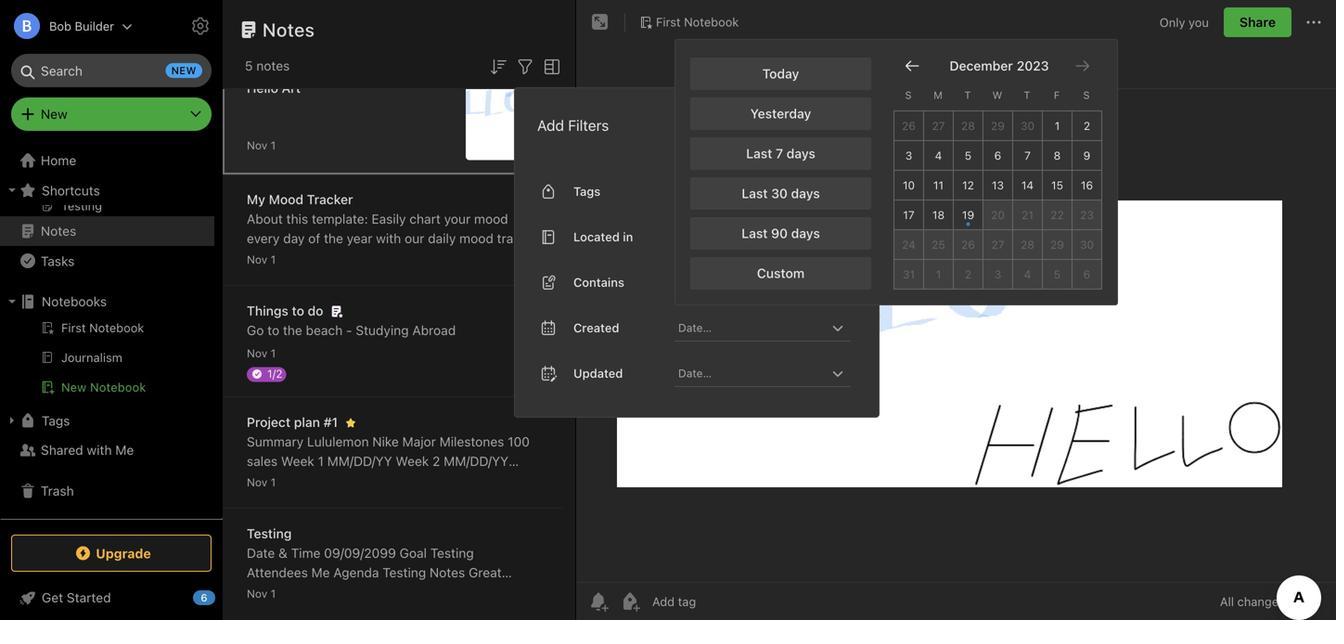 Task type: describe. For each thing, give the bounding box(es) containing it.
custom
[[757, 265, 805, 281]]

0 vertical spatial 26 button
[[895, 111, 924, 141]]

add filters image
[[514, 55, 537, 78]]

19
[[962, 208, 975, 221]]

0 horizontal spatial meeting
[[341, 604, 390, 619]]

go to the beach - studying abroad
[[247, 323, 456, 338]]

go
[[247, 323, 264, 338]]

2 right 31 button
[[965, 268, 972, 281]]

8
[[1054, 149, 1061, 162]]

2 down major
[[433, 453, 440, 469]]

0 horizontal spatial notes
[[41, 223, 76, 239]]

art
[[282, 80, 301, 96]]

0 vertical spatial 5 button
[[954, 141, 984, 171]]

15 button
[[1043, 171, 1073, 200]]

shortcuts button
[[0, 175, 214, 205]]

1 up "1/2"
[[271, 347, 276, 360]]

1 horizontal spatial 27 button
[[984, 230, 1014, 260]]

15
[[1052, 178, 1064, 191]]

new notebook button
[[0, 376, 214, 398]]

1 vertical spatial testing
[[430, 545, 474, 561]]

30 for left 30 button
[[1021, 119, 1035, 132]]

add tag image
[[619, 590, 641, 613]]

5 for 5 notes
[[245, 58, 253, 73]]

3 nov 1 from the top
[[247, 347, 276, 360]]

time
[[291, 545, 321, 561]]

day
[[283, 231, 305, 246]]

12 button
[[954, 171, 984, 200]]

to for do
[[292, 303, 304, 318]]

0 vertical spatial tags
[[574, 184, 601, 198]]

template:
[[312, 211, 368, 226]]

notes down the action at the left
[[247, 604, 280, 619]]

Add filters field
[[514, 54, 537, 78]]

nov for date & time 09/09/2099 goal testing attendees me agenda testing notes great action items assignee status clean up meeting notes send out meeting notes and actio...
[[247, 587, 268, 600]]

8 button
[[1043, 141, 1073, 171]]

testing date & time 09/09/2099 goal testing attendees me agenda testing notes great action items assignee status clean up meeting notes send out meeting notes and actio...
[[247, 526, 530, 619]]

my mood tracker
[[247, 192, 353, 207]]

date… for updated
[[679, 366, 712, 379]]

6 inside help and learning task checklist field
[[201, 592, 208, 604]]

 date picker field for created
[[675, 314, 868, 341]]

1 up 09/09/2099 at bottom left
[[346, 492, 352, 508]]

0 horizontal spatial 29 button
[[984, 111, 1014, 141]]

22 button
[[1043, 200, 1073, 230]]

20
[[991, 208, 1005, 221]]

0 vertical spatial mood
[[474, 211, 508, 226]]

4 down major
[[400, 473, 409, 488]]

first notebook
[[656, 15, 739, 29]]

2 up 9
[[1084, 119, 1091, 132]]

about
[[247, 211, 283, 226]]

23
[[1081, 208, 1094, 221]]

1 up 8
[[1055, 119, 1060, 132]]

summary lululemon nike major milestones 100 sales week 1 mm/dd/yy week 2 mm/dd/yy week 3 mm/dd/yy week 4 mm/dd/yy week 5 mm/dd/yy task 1 task 2 task 3 task 4 le...
[[247, 434, 530, 508]]

studying
[[356, 323, 409, 338]]

3 down 20 button at the top right
[[995, 268, 1002, 281]]

1 vertical spatial 30
[[772, 185, 788, 201]]

click to collapse image
[[216, 586, 230, 608]]

last 30 days
[[742, 185, 820, 201]]

0 horizontal spatial 4 button
[[924, 141, 954, 171]]

tree containing home
[[0, 26, 223, 518]]

 date picker field for updated
[[675, 360, 868, 387]]

template.
[[263, 250, 319, 265]]

9 button
[[1073, 141, 1103, 171]]

share
[[1240, 14, 1276, 30]]

nov 1 for date & time 09/09/2099 goal testing attendees me agenda testing notes great action items assignee status clean up meeting notes send out meeting notes and actio...
[[247, 587, 276, 600]]

notes inside testing date & time 09/09/2099 goal testing attendees me agenda testing notes great action items assignee status clean up meeting notes send out meeting notes and actio...
[[430, 565, 465, 580]]

1 horizontal spatial 4 button
[[1014, 260, 1043, 289]]

started
[[67, 590, 111, 605]]

0 horizontal spatial 1 button
[[924, 260, 954, 289]]

4 up 11
[[935, 149, 942, 162]]

1 down every
[[271, 253, 276, 266]]

2 horizontal spatial 6
[[1084, 268, 1091, 281]]

0 vertical spatial 6 button
[[984, 141, 1014, 171]]

notes down status
[[393, 604, 427, 619]]

1 s from the left
[[905, 89, 912, 101]]

major
[[402, 434, 436, 449]]

trash
[[41, 483, 74, 498]]

hello
[[247, 80, 278, 96]]

3 down summary
[[284, 473, 292, 488]]

shared with me link
[[0, 435, 214, 465]]

2 s from the left
[[1084, 89, 1090, 101]]

1 vertical spatial 3 button
[[984, 260, 1014, 289]]

0 horizontal spatial 7
[[776, 146, 783, 161]]

week down the sales
[[247, 473, 280, 488]]

5 for right 5 button
[[1054, 268, 1061, 281]]

1 vertical spatial 28 button
[[1014, 230, 1043, 260]]

add
[[537, 116, 564, 134]]

Help and Learning task checklist field
[[0, 583, 223, 613]]

notes link
[[0, 216, 214, 246]]

1 horizontal spatial 29 button
[[1043, 230, 1073, 260]]

3 up 10
[[906, 149, 913, 162]]

24
[[902, 238, 916, 251]]

upgrade
[[96, 546, 151, 561]]

1 t from the left
[[965, 89, 971, 101]]

clear all button
[[799, 114, 851, 136]]

13
[[992, 178, 1004, 191]]

3 task from the left
[[398, 492, 425, 508]]

1 vertical spatial 2 button
[[954, 260, 984, 289]]

21
[[1022, 208, 1034, 221]]

90
[[771, 225, 788, 241]]

new for new
[[41, 106, 68, 122]]

hello art
[[247, 80, 301, 96]]

1 horizontal spatial 28
[[1021, 238, 1035, 251]]

1 down attendees
[[271, 587, 276, 600]]

december 2023
[[950, 58, 1049, 73]]

le...
[[483, 492, 508, 508]]

thumbnail image
[[466, 78, 548, 160]]

about this template: easily chart your mood every day of the year with our daily mood track er template. click each square to change the cell background accordin...
[[247, 211, 534, 285]]

all changes saved
[[1220, 595, 1322, 608]]

Sort options field
[[487, 54, 510, 78]]

10 button
[[895, 171, 924, 200]]

days for last 30 days
[[791, 185, 820, 201]]

days for last 7 days
[[787, 146, 816, 161]]

you
[[1189, 15, 1209, 29]]

note window element
[[576, 0, 1337, 620]]

assignee
[[325, 584, 380, 600]]

m
[[934, 89, 943, 101]]

#1
[[324, 414, 338, 430]]

today
[[763, 66, 799, 81]]

easily
[[372, 211, 406, 226]]

18
[[933, 208, 945, 221]]

week down major
[[396, 453, 429, 469]]

1 vertical spatial 30 button
[[1073, 230, 1103, 260]]

clean
[[425, 584, 459, 600]]

this
[[286, 211, 308, 226]]

notes up hello art
[[256, 58, 290, 73]]

0 vertical spatial 1 button
[[1043, 111, 1073, 141]]

4 task from the left
[[440, 492, 468, 508]]

1 down lululemon
[[318, 453, 324, 469]]

add a reminder image
[[588, 590, 610, 613]]

with inside about this template: easily chart your mood every day of the year with our daily mood track er template. click each square to change the cell background accordin...
[[376, 231, 401, 246]]

5 notes
[[245, 58, 290, 73]]

home link
[[0, 146, 223, 175]]

27 for the rightmost 27 button
[[992, 238, 1005, 251]]

2 down nike
[[387, 492, 394, 508]]

19 button
[[954, 200, 984, 230]]

home
[[41, 153, 76, 168]]

add filters
[[537, 116, 609, 134]]

1 vertical spatial 29
[[1051, 238, 1065, 251]]

17
[[903, 208, 915, 221]]

saved
[[1289, 595, 1322, 608]]

get
[[42, 590, 63, 605]]

View options field
[[537, 54, 563, 78]]

nov 1 for about this template: easily chart your mood every day of the year with our daily mood track er template. click each square to change the cell background accordin...
[[247, 253, 276, 266]]

0 vertical spatial 3 button
[[895, 141, 924, 171]]

new for new notebook
[[61, 380, 87, 394]]

shared with me
[[41, 442, 134, 458]]

created
[[574, 321, 620, 335]]

attendees
[[247, 565, 308, 580]]

3 down major
[[429, 492, 437, 508]]

all
[[1220, 595, 1235, 608]]

Search text field
[[24, 54, 199, 87]]

0 vertical spatial 28 button
[[954, 111, 984, 141]]

notebooks link
[[0, 287, 214, 317]]

status
[[383, 584, 422, 600]]

date… for created
[[679, 321, 712, 334]]

trash link
[[0, 476, 214, 506]]

0 horizontal spatial 29
[[991, 119, 1005, 132]]

nov for summary lululemon nike major milestones 100 sales week 1 mm/dd/yy week 2 mm/dd/yy week 3 mm/dd/yy week 4 mm/dd/yy week 5 mm/dd/yy task 1 task 2 task 3 task 4 le...
[[247, 476, 268, 489]]

-
[[346, 323, 352, 338]]



Task type: locate. For each thing, give the bounding box(es) containing it.
to left do
[[292, 303, 304, 318]]

0 vertical spatial 29
[[991, 119, 1005, 132]]

1 horizontal spatial 5 button
[[1043, 260, 1073, 289]]

nike
[[373, 434, 399, 449]]

1  date picker field from the top
[[675, 314, 868, 341]]

project
[[247, 414, 291, 430]]

Note Editor text field
[[576, 89, 1337, 582]]

expand note image
[[589, 11, 612, 33]]

days for last 90 days
[[791, 225, 820, 241]]

2 task from the left
[[356, 492, 383, 508]]

last left '90'
[[742, 225, 768, 241]]

sales
[[247, 453, 278, 469]]

new button
[[11, 97, 212, 131]]

bob
[[49, 19, 71, 33]]

to down daily
[[432, 250, 444, 265]]

w
[[993, 89, 1003, 101]]

nov
[[247, 139, 268, 152], [247, 253, 268, 266], [247, 347, 268, 360], [247, 476, 268, 489], [247, 587, 268, 600]]

last 90 days
[[742, 225, 820, 241]]

2 vertical spatial testing
[[383, 565, 426, 580]]

31 button
[[895, 260, 924, 289]]

last for last 30 days
[[742, 185, 768, 201]]

5 nov 1 from the top
[[247, 587, 276, 600]]

0 horizontal spatial 6
[[201, 592, 208, 604]]

0 vertical spatial the
[[324, 231, 343, 246]]

1 right 31 button
[[936, 268, 941, 281]]

2 t from the left
[[1024, 89, 1031, 101]]

18 button
[[924, 200, 954, 230]]

1 horizontal spatial the
[[324, 231, 343, 246]]

26 up 10
[[902, 119, 916, 132]]

notes up tasks
[[41, 223, 76, 239]]

click
[[322, 250, 352, 265]]

shared
[[41, 442, 83, 458]]

builder
[[75, 19, 114, 33]]

1 nov from the top
[[247, 139, 268, 152]]

in
[[623, 230, 633, 244]]

1 vertical spatial notebook
[[90, 380, 146, 394]]

the right "of"
[[324, 231, 343, 246]]

1 date… from the top
[[679, 321, 712, 334]]

first
[[656, 15, 681, 29]]

background
[[271, 270, 342, 285]]

2 button up 9
[[1073, 111, 1103, 141]]

s right f
[[1084, 89, 1090, 101]]

1 vertical spatial 29 button
[[1043, 230, 1073, 260]]

3 nov from the top
[[247, 347, 268, 360]]

4 down the 21 button
[[1024, 268, 1032, 281]]

17 button
[[895, 200, 924, 230]]

4
[[935, 149, 942, 162], [1024, 268, 1032, 281], [400, 473, 409, 488], [471, 492, 479, 508]]

Add tag field
[[651, 594, 790, 609]]

settings image
[[189, 15, 212, 37]]

project plan #1
[[247, 414, 338, 430]]

cell
[[247, 270, 268, 285]]

29 button down the 22
[[1043, 230, 1073, 260]]

27 button down m
[[924, 111, 954, 141]]

nov down the sales
[[247, 476, 268, 489]]

1 vertical spatial 26
[[962, 238, 975, 251]]

to for the
[[268, 323, 280, 338]]

milestones
[[440, 434, 504, 449]]

tags inside button
[[42, 413, 70, 428]]

December field
[[946, 58, 1013, 73]]

clear all
[[801, 117, 849, 133]]

task up 09/09/2099 at bottom left
[[356, 492, 383, 508]]

6 down "23" "button"
[[1084, 268, 1091, 281]]

notebook up tags button
[[90, 380, 146, 394]]

tags button
[[0, 406, 214, 435]]

2023 field
[[1013, 58, 1049, 73]]

2 nov from the top
[[247, 253, 268, 266]]

new inside popup button
[[41, 106, 68, 122]]

2 date… from the top
[[679, 366, 712, 379]]

nov up my
[[247, 139, 268, 152]]

0 vertical spatial 30 button
[[1014, 111, 1043, 141]]

11 button
[[924, 171, 954, 200]]

our
[[405, 231, 425, 246]]

nov 1 for summary lululemon nike major milestones 100 sales week 1 mm/dd/yy week 2 mm/dd/yy week 3 mm/dd/yy week 4 mm/dd/yy week 5 mm/dd/yy task 1 task 2 task 3 task 4 le...
[[247, 476, 276, 489]]

22
[[1051, 208, 1064, 221]]

notes up '5 notes'
[[263, 19, 315, 40]]

7
[[776, 146, 783, 161], [1025, 149, 1031, 162]]

1 vertical spatial mood
[[460, 231, 494, 246]]

t right m
[[965, 89, 971, 101]]

expand notebooks image
[[5, 294, 19, 309]]

More actions field
[[1303, 7, 1325, 37]]

last up last 90 days at top
[[742, 185, 768, 201]]

nov 1 down attendees
[[247, 587, 276, 600]]

5 up hello
[[245, 58, 253, 73]]

nov down go
[[247, 347, 268, 360]]

0 horizontal spatial 5 button
[[954, 141, 984, 171]]

testing up status
[[383, 565, 426, 580]]

nov 1 up my
[[247, 139, 276, 152]]

1 horizontal spatial 6 button
[[1073, 260, 1103, 289]]

13 button
[[984, 171, 1014, 200]]

0 horizontal spatial 28 button
[[954, 111, 984, 141]]

goal
[[400, 545, 427, 561]]

me inside testing date & time 09/09/2099 goal testing attendees me agenda testing notes great action items assignee status clean up meeting notes send out meeting notes and actio...
[[312, 565, 330, 580]]

5 up "12"
[[965, 149, 972, 162]]

1 horizontal spatial 3 button
[[984, 260, 1014, 289]]

2 vertical spatial 6
[[201, 592, 208, 604]]

0 horizontal spatial 26 button
[[895, 111, 924, 141]]

2 horizontal spatial 30
[[1080, 238, 1094, 251]]

0 vertical spatial me
[[115, 442, 134, 458]]

days down last 7 days
[[791, 185, 820, 201]]

16
[[1081, 178, 1094, 191]]

tasks button
[[0, 246, 214, 276]]

t
[[965, 89, 971, 101], [1024, 89, 1031, 101]]

0 vertical spatial last
[[746, 146, 773, 161]]

1 horizontal spatial 30
[[1021, 119, 1035, 132]]

me down time
[[312, 565, 330, 580]]

last for last 90 days
[[742, 225, 768, 241]]

nov 1 up cell
[[247, 253, 276, 266]]

1 nov 1 from the top
[[247, 139, 276, 152]]

0 vertical spatial 29 button
[[984, 111, 1014, 141]]

notebook for first notebook
[[684, 15, 739, 29]]

expand tags image
[[5, 413, 19, 428]]

0 vertical spatial with
[[376, 231, 401, 246]]

26 button down 19
[[954, 230, 984, 260]]

me
[[115, 442, 134, 458], [312, 565, 330, 580]]

30 down "23" "button"
[[1080, 238, 1094, 251]]

2 nov 1 from the top
[[247, 253, 276, 266]]

1 down the sales
[[271, 476, 276, 489]]

task up time
[[315, 492, 343, 508]]

lululemon
[[307, 434, 369, 449]]

1 horizontal spatial 2 button
[[1073, 111, 1103, 141]]

0 vertical spatial notebook
[[684, 15, 739, 29]]

2023
[[1017, 58, 1049, 73]]

last for last 7 days
[[746, 146, 773, 161]]

week up le...
[[481, 473, 514, 488]]

3 button down 20 button at the top right
[[984, 260, 1014, 289]]

1 horizontal spatial to
[[292, 303, 304, 318]]

days down clear at the top right of page
[[787, 146, 816, 161]]

6 button up 13 at top
[[984, 141, 1014, 171]]

0 horizontal spatial the
[[283, 323, 302, 338]]

1 horizontal spatial 28 button
[[1014, 230, 1043, 260]]

27 down 20 button at the top right
[[992, 238, 1005, 251]]

the down track
[[495, 250, 515, 265]]

testing up great
[[430, 545, 474, 561]]

new notebook group
[[0, 317, 214, 406]]

tags up located
[[574, 184, 601, 198]]

5 for top 5 button
[[965, 149, 972, 162]]

new up home
[[41, 106, 68, 122]]

28 down the 21 button
[[1021, 238, 1035, 251]]

new search field
[[24, 54, 202, 87]]

12
[[963, 178, 975, 191]]

meeting down assignee
[[341, 604, 390, 619]]

27 down m
[[932, 119, 945, 132]]

 Date picker field
[[675, 314, 868, 341], [675, 360, 868, 387]]

to right go
[[268, 323, 280, 338]]

0 horizontal spatial 3 button
[[895, 141, 924, 171]]

&
[[279, 545, 288, 561]]

7 inside button
[[1025, 149, 1031, 162]]

get started
[[42, 590, 111, 605]]

2  date picker field from the top
[[675, 360, 868, 387]]

0 vertical spatial new
[[41, 106, 68, 122]]

1 up mood
[[271, 139, 276, 152]]

1 button up 8
[[1043, 111, 1073, 141]]

3 button up 10
[[895, 141, 924, 171]]

task left le...
[[440, 492, 468, 508]]

only you
[[1160, 15, 1209, 29]]

2 vertical spatial last
[[742, 225, 768, 241]]

nov for about this template: easily chart your mood every day of the year with our daily mood track er template. click each square to change the cell background accordin...
[[247, 253, 268, 266]]

2 button down 19 button
[[954, 260, 984, 289]]

4 left le...
[[471, 492, 479, 508]]

nov down attendees
[[247, 587, 268, 600]]

26 for the top '26' button
[[902, 119, 916, 132]]

1 vertical spatial  date picker field
[[675, 360, 868, 387]]

4 button down the 21 button
[[1014, 260, 1043, 289]]

2 horizontal spatial notes
[[430, 565, 465, 580]]

0 vertical spatial to
[[432, 250, 444, 265]]

date
[[247, 545, 275, 561]]

0 horizontal spatial s
[[905, 89, 912, 101]]

0 horizontal spatial 26
[[902, 119, 916, 132]]

new
[[171, 65, 197, 77]]

tasks
[[41, 253, 75, 268]]

great
[[469, 565, 502, 580]]

new
[[41, 106, 68, 122], [61, 380, 87, 394]]

28 up "12"
[[962, 119, 976, 132]]

updated
[[574, 366, 623, 380]]

0 vertical spatial testing
[[247, 526, 292, 541]]

16 button
[[1073, 171, 1103, 200]]

30 for the bottom 30 button
[[1080, 238, 1094, 251]]

upgrade button
[[11, 535, 212, 572]]

7 up last 30 days
[[776, 146, 783, 161]]

1 horizontal spatial 30 button
[[1073, 230, 1103, 260]]

items
[[289, 584, 321, 600]]

task up goal
[[398, 492, 425, 508]]

1 horizontal spatial notebook
[[684, 15, 739, 29]]

share button
[[1224, 7, 1292, 37]]

week down nike
[[364, 473, 397, 488]]

1 vertical spatial 6
[[1084, 268, 1091, 281]]

bob builder
[[49, 19, 114, 33]]

27 button
[[924, 111, 954, 141], [984, 230, 1014, 260]]

6 button
[[984, 141, 1014, 171], [1073, 260, 1103, 289]]

0 horizontal spatial testing
[[247, 526, 292, 541]]

1 vertical spatial last
[[742, 185, 768, 201]]

plan
[[294, 414, 320, 430]]

1 horizontal spatial me
[[312, 565, 330, 580]]

s left m
[[905, 89, 912, 101]]

with down tags button
[[87, 442, 112, 458]]

0 vertical spatial  date picker field
[[675, 314, 868, 341]]

26
[[902, 119, 916, 132], [962, 238, 975, 251]]

mood
[[269, 192, 304, 207]]

0 horizontal spatial 30 button
[[1014, 111, 1043, 141]]

s
[[905, 89, 912, 101], [1084, 89, 1090, 101]]

2 vertical spatial notes
[[430, 565, 465, 580]]

1 horizontal spatial with
[[376, 231, 401, 246]]

notebook right first
[[684, 15, 739, 29]]

located
[[574, 230, 620, 244]]

4 nov 1 from the top
[[247, 476, 276, 489]]

tree
[[0, 26, 223, 518]]

6 left 'click to collapse' icon
[[201, 592, 208, 604]]

1 vertical spatial 27 button
[[984, 230, 1014, 260]]

t right the w
[[1024, 89, 1031, 101]]

notebook inside button
[[90, 380, 146, 394]]

9
[[1084, 149, 1091, 162]]

2 vertical spatial 30
[[1080, 238, 1094, 251]]

26 for the bottom '26' button
[[962, 238, 975, 251]]

1 vertical spatial 26 button
[[954, 230, 984, 260]]

26 button up 10
[[895, 111, 924, 141]]

1 vertical spatial days
[[791, 185, 820, 201]]

all
[[836, 117, 849, 133]]

4 nov from the top
[[247, 476, 268, 489]]

1 vertical spatial notes
[[41, 223, 76, 239]]

1 horizontal spatial 1 button
[[1043, 111, 1073, 141]]

1 vertical spatial 6 button
[[1073, 260, 1103, 289]]

21 button
[[1014, 200, 1043, 230]]

1 horizontal spatial 6
[[995, 149, 1002, 162]]

0 horizontal spatial 27 button
[[924, 111, 954, 141]]

with
[[376, 231, 401, 246], [87, 442, 112, 458]]

meeting down great
[[481, 584, 530, 600]]

1 vertical spatial 5 button
[[1043, 260, 1073, 289]]

Account field
[[0, 7, 133, 45]]

0 vertical spatial date…
[[679, 321, 712, 334]]

29 down 22 button
[[1051, 238, 1065, 251]]

28 button down '21'
[[1014, 230, 1043, 260]]

0 horizontal spatial 27
[[932, 119, 945, 132]]

1/2
[[267, 367, 283, 380]]

notes up "clean"
[[430, 565, 465, 580]]

1 horizontal spatial tags
[[574, 184, 601, 198]]

last up last 30 days
[[746, 146, 773, 161]]

09/09/2099
[[324, 545, 396, 561]]

0 vertical spatial 4 button
[[924, 141, 954, 171]]

0 horizontal spatial with
[[87, 442, 112, 458]]

27 button down 20
[[984, 230, 1014, 260]]

2 vertical spatial to
[[268, 323, 280, 338]]

0 vertical spatial 28
[[962, 119, 976, 132]]

5 inside the summary lululemon nike major milestones 100 sales week 1 mm/dd/yy week 2 mm/dd/yy week 3 mm/dd/yy week 4 mm/dd/yy week 5 mm/dd/yy task 1 task 2 task 3 task 4 le...
[[517, 473, 525, 488]]

last 7 days
[[746, 146, 816, 161]]

2 horizontal spatial the
[[495, 250, 515, 265]]

mood up track
[[474, 211, 508, 226]]

chart
[[410, 211, 441, 226]]

shortcuts
[[42, 183, 100, 198]]

square
[[388, 250, 429, 265]]

30 up '90'
[[772, 185, 788, 201]]

0 vertical spatial 30
[[1021, 119, 1035, 132]]

1 vertical spatial meeting
[[341, 604, 390, 619]]

0 horizontal spatial me
[[115, 442, 134, 458]]

group
[[0, 56, 214, 224]]

testing up date
[[247, 526, 292, 541]]

1 task from the left
[[315, 492, 343, 508]]

er
[[247, 231, 534, 265]]

1 horizontal spatial meeting
[[481, 584, 530, 600]]

nov 1 down the sales
[[247, 476, 276, 489]]

0 vertical spatial 6
[[995, 149, 1002, 162]]

notes
[[256, 58, 290, 73], [247, 604, 280, 619], [393, 604, 427, 619]]

1 vertical spatial the
[[495, 250, 515, 265]]

new up tags button
[[61, 380, 87, 394]]

1 vertical spatial tags
[[42, 413, 70, 428]]

up
[[463, 584, 478, 600]]

14
[[1022, 178, 1034, 191]]

0 vertical spatial notes
[[263, 19, 315, 40]]

week down summary
[[281, 453, 314, 469]]

to inside about this template: easily chart your mood every day of the year with our daily mood track er template. click each square to change the cell background accordin...
[[432, 250, 444, 265]]

5 nov from the top
[[247, 587, 268, 600]]

0 horizontal spatial 28
[[962, 119, 976, 132]]

the
[[324, 231, 343, 246], [495, 250, 515, 265], [283, 323, 302, 338]]

0 horizontal spatial 2 button
[[954, 260, 984, 289]]

5 down 22 button
[[1054, 268, 1061, 281]]

more actions image
[[1303, 11, 1325, 33]]

send
[[284, 604, 315, 619]]

0 vertical spatial 27 button
[[924, 111, 954, 141]]

14 button
[[1014, 171, 1043, 200]]

5 button down 22 button
[[1043, 260, 1073, 289]]

december
[[950, 58, 1013, 73]]

0 horizontal spatial tags
[[42, 413, 70, 428]]

notebook for new notebook
[[90, 380, 146, 394]]

27 for left 27 button
[[932, 119, 945, 132]]

1 horizontal spatial t
[[1024, 89, 1031, 101]]

1 horizontal spatial notes
[[263, 19, 315, 40]]

yesterday
[[751, 106, 812, 121]]

30 up the 7 button
[[1021, 119, 1035, 132]]

10
[[903, 178, 915, 191]]

5 button up "12"
[[954, 141, 984, 171]]

my
[[247, 192, 265, 207]]

100
[[508, 434, 530, 449]]

29 down the w
[[991, 119, 1005, 132]]

20 button
[[984, 200, 1014, 230]]

1 horizontal spatial testing
[[383, 565, 426, 580]]

1 vertical spatial 1 button
[[924, 260, 954, 289]]

days right '90'
[[791, 225, 820, 241]]

5 down 100
[[517, 473, 525, 488]]

1
[[1055, 119, 1060, 132], [271, 139, 276, 152], [271, 253, 276, 266], [936, 268, 941, 281], [271, 347, 276, 360], [318, 453, 324, 469], [271, 476, 276, 489], [346, 492, 352, 508], [271, 587, 276, 600]]

new inside button
[[61, 380, 87, 394]]

mood up change
[[460, 231, 494, 246]]

the down things to do
[[283, 323, 302, 338]]

25
[[932, 238, 946, 251]]

23 button
[[1073, 200, 1103, 230]]

notebook inside button
[[684, 15, 739, 29]]

4 button up 11
[[924, 141, 954, 171]]



Task type: vqa. For each thing, say whether or not it's contained in the screenshot.
search box in Main element
no



